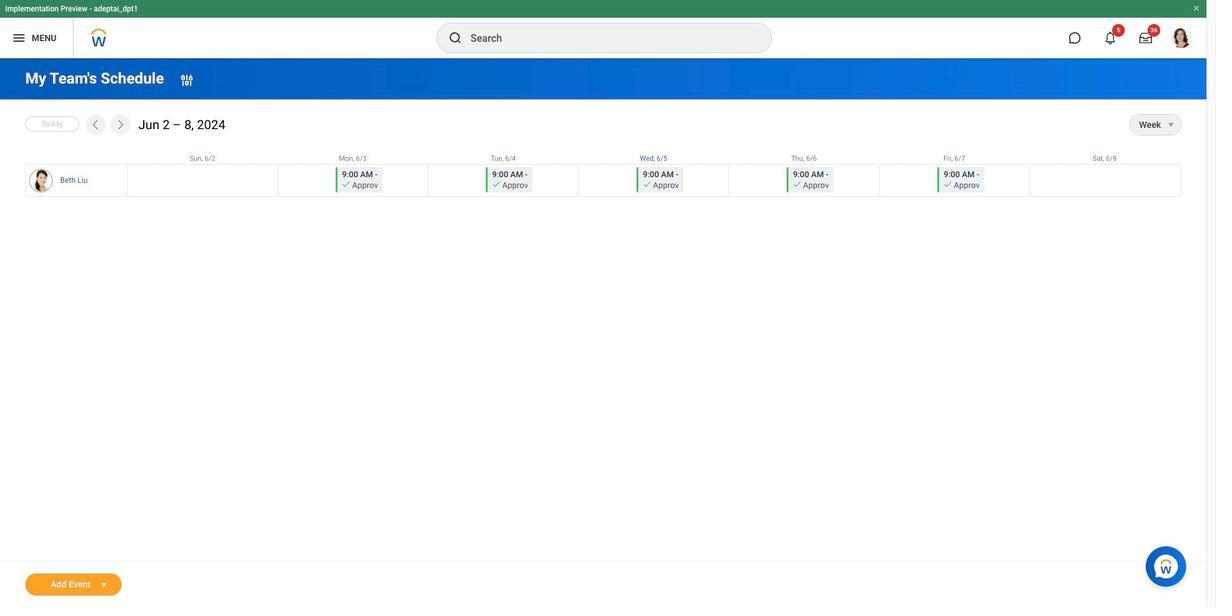 Task type: vqa. For each thing, say whether or not it's contained in the screenshot.
the Work
no



Task type: locate. For each thing, give the bounding box(es) containing it.
chevron left image
[[89, 118, 102, 131]]

banner
[[0, 0, 1207, 58]]

main content
[[0, 58, 1207, 607]]

justify image
[[11, 30, 27, 46]]

inbox large image
[[1139, 32, 1152, 44]]

chevron right image
[[114, 118, 126, 131]]



Task type: describe. For each thing, give the bounding box(es) containing it.
search image
[[448, 30, 463, 46]]

close environment banner image
[[1193, 4, 1200, 12]]

profile logan mcneil image
[[1171, 28, 1191, 51]]

Search Workday  search field
[[471, 24, 745, 52]]

caret down image
[[1163, 120, 1179, 130]]

change selection image
[[179, 73, 194, 88]]

notifications large image
[[1104, 32, 1117, 44]]

caret down image
[[96, 580, 111, 590]]



